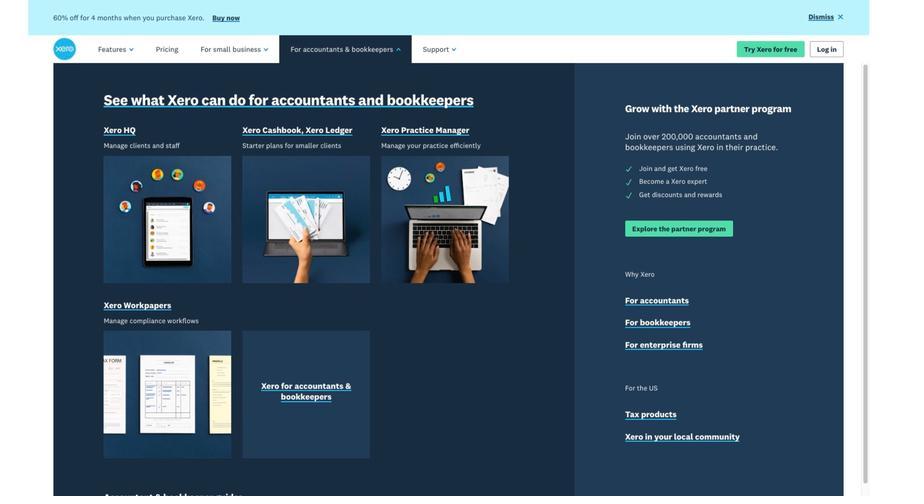 Task type: describe. For each thing, give the bounding box(es) containing it.
a xero user decorating a cake with blue icing. social proof badges surrounding the circular image. image
[[457, 63, 845, 352]]



Task type: vqa. For each thing, say whether or not it's contained in the screenshot.
third Included icon from the right
no



